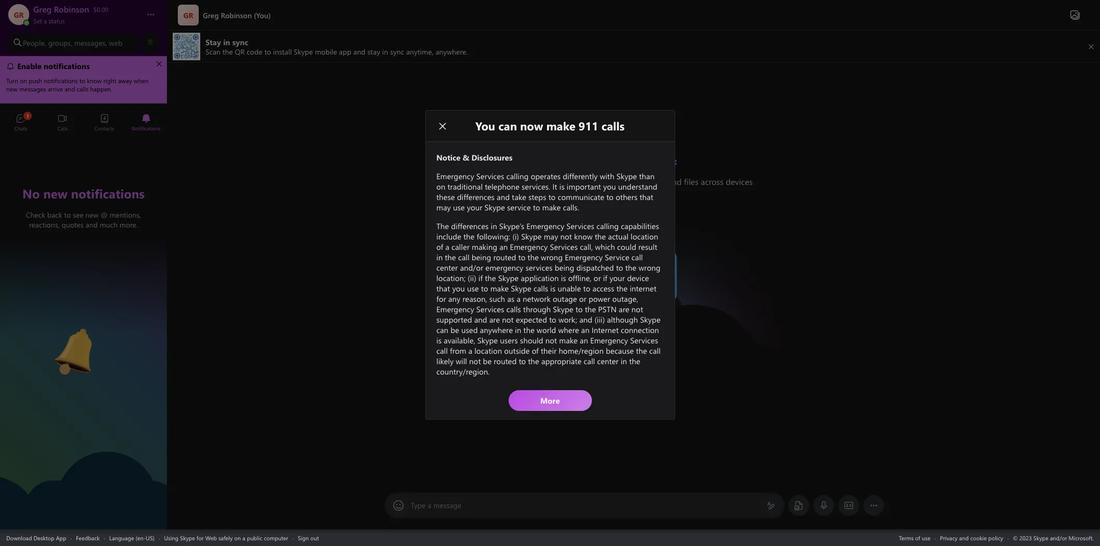 Task type: vqa. For each thing, say whether or not it's contained in the screenshot.
begin?
no



Task type: describe. For each thing, give the bounding box(es) containing it.
bell
[[52, 325, 66, 336]]

status
[[49, 17, 65, 25]]

web
[[205, 534, 217, 542]]

computer
[[264, 534, 288, 542]]

type
[[411, 501, 426, 511]]

public
[[247, 534, 262, 542]]

using
[[164, 534, 178, 542]]

download
[[6, 534, 32, 542]]

(en-
[[136, 534, 146, 542]]

for
[[197, 534, 204, 542]]

skype
[[180, 534, 195, 542]]

using skype for web safely on a public computer
[[164, 534, 288, 542]]

download desktop app
[[6, 534, 66, 542]]

cookie
[[970, 534, 987, 542]]

web
[[109, 38, 122, 48]]

privacy and cookie policy link
[[940, 534, 1003, 542]]

feedback link
[[76, 534, 100, 542]]

a for status
[[44, 17, 47, 25]]

terms of use link
[[899, 534, 931, 542]]

people, groups, messages, web button
[[8, 33, 138, 52]]

safely
[[218, 534, 233, 542]]

Type a message text field
[[411, 501, 758, 512]]

sign out link
[[298, 534, 319, 542]]

of
[[915, 534, 920, 542]]

privacy
[[940, 534, 958, 542]]

terms
[[899, 534, 914, 542]]



Task type: locate. For each thing, give the bounding box(es) containing it.
feedback
[[76, 534, 100, 542]]

people, groups, messages, web
[[23, 38, 122, 48]]

set a status
[[33, 17, 65, 25]]

tab list
[[0, 109, 167, 138]]

1 horizontal spatial a
[[242, 534, 245, 542]]

using skype for web safely on a public computer link
[[164, 534, 288, 542]]

us)
[[146, 534, 155, 542]]

set a status button
[[33, 15, 136, 25]]

a for message
[[428, 501, 431, 511]]

language
[[109, 534, 134, 542]]

0 vertical spatial a
[[44, 17, 47, 25]]

people,
[[23, 38, 46, 48]]

0 horizontal spatial a
[[44, 17, 47, 25]]

a right set
[[44, 17, 47, 25]]

a
[[44, 17, 47, 25], [428, 501, 431, 511], [242, 534, 245, 542]]

sign out
[[298, 534, 319, 542]]

2 horizontal spatial a
[[428, 501, 431, 511]]

language (en-us)
[[109, 534, 155, 542]]

type a message
[[411, 501, 461, 511]]

2 vertical spatial a
[[242, 534, 245, 542]]

set
[[33, 17, 42, 25]]

a inside "set a status" 'button'
[[44, 17, 47, 25]]

privacy and cookie policy
[[940, 534, 1003, 542]]

terms of use
[[899, 534, 931, 542]]

use
[[922, 534, 931, 542]]

on
[[234, 534, 241, 542]]

desktop
[[33, 534, 54, 542]]

a right on
[[242, 534, 245, 542]]

app
[[56, 534, 66, 542]]

1 vertical spatial a
[[428, 501, 431, 511]]

message
[[433, 501, 461, 511]]

a right type at the left bottom
[[428, 501, 431, 511]]

out
[[310, 534, 319, 542]]

groups,
[[48, 38, 72, 48]]

language (en-us) link
[[109, 534, 155, 542]]

and
[[959, 534, 969, 542]]

download desktop app link
[[6, 534, 66, 542]]

sign
[[298, 534, 309, 542]]

policy
[[988, 534, 1003, 542]]

messages,
[[74, 38, 107, 48]]



